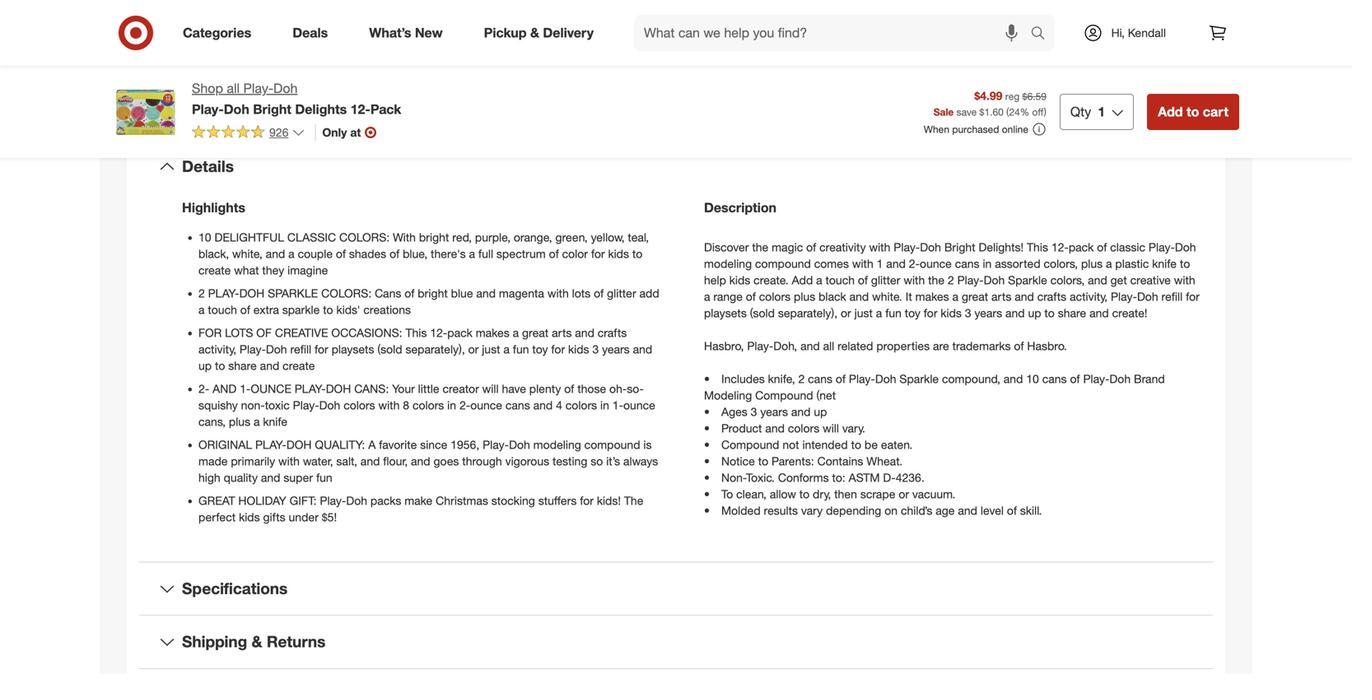 Task type: vqa. For each thing, say whether or not it's contained in the screenshot.
the bottommost 50
no



Task type: describe. For each thing, give the bounding box(es) containing it.
lots
[[572, 286, 591, 301]]

bright inside 2 play-doh sparkle colors: cans of bright blue and magenta with lots of glitter add a touch of extra sparkle to kids' creations
[[418, 286, 448, 301]]

glitter inside discover the magic of creativity with play-doh bright delights! this 12-pack of classic play-doh modeling compound comes with 1 and 2-ounce cans in assorted colors, plus a plastic knife to help kids create. add a touch of glitter with the 2 play-doh sparkle colors, and get creative with a range of colors plus black and white. it makes a great arts and crafts activity, play-doh refill for playsets (sold separately), or just a fun toy for kids 3 years and up to share and create!
[[871, 273, 901, 287]]

a inside 2 play-doh sparkle colors: cans of bright blue and magenta with lots of glitter add a touch of extra sparkle to kids' creations
[[199, 303, 205, 317]]

doh inside 2- and 1-ounce play-doh cans: your little creator will have plenty of those oh-so- squishy non-toxic play-doh colors with 8 colors in 2-ounce cans and 4 colors in 1-ounce cans, plus a knife
[[319, 398, 340, 413]]

compound inside 'original play-doh quality: a favorite since 1956, play-doh modeling compound is made primarily with water, salt, and flour, and goes through vigorous testing so it's always high quality and super fun'
[[585, 438, 640, 452]]

play- left the brand
[[1084, 372, 1110, 386]]

kids inside for lots of creative occasions: this 12-pack makes a great arts and crafts activity, play-doh refill for playsets (sold separately), or just a fun toy for kids 3 years and up to share and create
[[568, 342, 589, 357]]

1 horizontal spatial 2-
[[460, 398, 470, 413]]

and down compound
[[791, 405, 811, 419]]

to down conforms
[[800, 487, 810, 501]]

stocking
[[492, 494, 535, 508]]

10 delightful classic colors: with bright red, purple, orange, green, yellow, teal, black, white, and a couple of shades of blue, there's a full spectrum of color for kids to create what they imagine
[[199, 230, 649, 278]]

the
[[624, 494, 644, 508]]

qty
[[1071, 104, 1092, 120]]

play- down shop
[[192, 101, 224, 117]]

imagine
[[288, 263, 328, 278]]

of right lots
[[594, 286, 604, 301]]

of left the extra at the left of page
[[240, 303, 250, 317]]

24
[[1009, 106, 1020, 118]]

play- inside the 'great holiday gift: play-doh packs make christmas stocking stuffers for kids! the perfect kids gifts under $5!'
[[320, 494, 346, 508]]

toxic.
[[746, 471, 775, 485]]

playsets inside discover the magic of creativity with play-doh bright delights! this 12-pack of classic play-doh modeling compound comes with 1 and 2-ounce cans in assorted colors, plus a plastic knife to help kids create. add a touch of glitter with the 2 play-doh sparkle colors, and get creative with a range of colors plus black and white. it makes a great arts and crafts activity, play-doh refill for playsets (sold separately), or just a fun toy for kids 3 years and up to share and create!
[[704, 306, 747, 320]]

up inside for lots of creative occasions: this 12-pack makes a great arts and crafts activity, play-doh refill for playsets (sold separately), or just a fun toy for kids 3 years and up to share and create
[[199, 359, 212, 373]]

with down creativity
[[852, 257, 874, 271]]

play- inside 'original play-doh quality: a favorite since 1956, play-doh modeling compound is made primarily with water, salt, and flour, and goes through vigorous testing so it's always high quality and super fun'
[[483, 438, 509, 452]]

is
[[644, 438, 652, 452]]

kids'
[[336, 303, 360, 317]]

under
[[289, 510, 319, 525]]

a inside 2- and 1-ounce play-doh cans: your little creator will have plenty of those oh-so- squishy non-toxic play-doh colors with 8 colors in 2-ounce cans and 4 colors in 1-ounce cans, plus a knife
[[254, 415, 260, 429]]

2 horizontal spatial plus
[[1081, 257, 1103, 271]]

toy inside for lots of creative occasions: this 12-pack makes a great arts and crafts activity, play-doh refill for playsets (sold separately), or just a fun toy for kids 3 years and up to share and create
[[532, 342, 548, 357]]

search button
[[1023, 15, 1063, 54]]

1 horizontal spatial the
[[928, 273, 945, 287]]

and down a
[[361, 454, 380, 469]]

original play-doh quality: a favorite since 1956, play-doh modeling compound is made primarily with water, salt, and flour, and goes through vigorous testing so it's always high quality and super fun
[[199, 438, 658, 485]]

of left the skill.
[[1007, 504, 1017, 518]]

a up imagine
[[288, 247, 295, 261]]

$
[[980, 106, 985, 118]]

1 horizontal spatial ounce
[[624, 398, 656, 413]]

what
[[234, 263, 259, 278]]

are
[[933, 339, 949, 353]]

save
[[957, 106, 977, 118]]

occasions:
[[331, 326, 402, 340]]

create inside for lots of creative occasions: this 12-pack makes a great arts and crafts activity, play-doh refill for playsets (sold separately), or just a fun toy for kids 3 years and up to share and create
[[283, 359, 315, 373]]

vary.
[[843, 421, 866, 436]]

sponsored
[[1191, 21, 1240, 34]]

• ages
[[704, 405, 748, 419]]

4236.
[[896, 471, 925, 485]]

touch inside 2 play-doh sparkle colors: cans of bright blue and magenta with lots of glitter add a touch of extra sparkle to kids' creations
[[208, 303, 237, 317]]

3 inside • includes knife, 2 cans of play-doh sparkle compound, and 10 cans of play-doh brand modeling compound (net • ages 3 years and up • product and colors will vary. • compound not intended to be eaten. • notice to parents: contains wheat. • non-toxic. conforms to: astm d-4236. • to clean, allow to dry, then scrape or vacuum. • molded results vary depending on child's age and level of skill.
[[751, 405, 757, 419]]

and down assorted on the top right of page
[[1015, 289, 1034, 304]]

activity, inside for lots of creative occasions: this 12-pack makes a great arts and crafts activity, play-doh refill for playsets (sold separately), or just a fun toy for kids 3 years and up to share and create
[[199, 342, 236, 357]]

a down help
[[704, 289, 710, 304]]

years inside • includes knife, 2 cans of play-doh sparkle compound, and 10 cans of play-doh brand modeling compound (net • ages 3 years and up • product and colors will vary. • compound not intended to be eaten. • notice to parents: contains wheat. • non-toxic. conforms to: astm d-4236. • to clean, allow to dry, then scrape or vacuum. • molded results vary depending on child's age and level of skill.
[[761, 405, 788, 419]]

plus inside 2- and 1-ounce play-doh cans: your little creator will have plenty of those oh-so- squishy non-toxic play-doh colors with 8 colors in 2-ounce cans and 4 colors in 1-ounce cans, plus a knife
[[229, 415, 250, 429]]

1956,
[[451, 438, 480, 452]]

shop all play-doh play-doh bright delights 12-pack
[[192, 80, 401, 117]]

or inside for lots of creative occasions: this 12-pack makes a great arts and crafts activity, play-doh refill for playsets (sold separately), or just a fun toy for kids 3 years and up to share and create
[[468, 342, 479, 357]]

play- right hasbro,
[[747, 339, 774, 353]]

colors down those
[[566, 398, 597, 413]]

online
[[1002, 123, 1029, 136]]

great holiday gift: play-doh packs make christmas stocking stuffers for kids! the perfect kids gifts under $5!
[[199, 494, 644, 525]]

since
[[420, 438, 448, 452]]

kids inside 10 delightful classic colors: with bright red, purple, orange, green, yellow, teal, black, white, and a couple of shades of blue, there's a full spectrum of color for kids to create what they imagine
[[608, 247, 629, 261]]

a down white.
[[876, 306, 882, 320]]

pickup & delivery link
[[470, 15, 614, 51]]

and left get
[[1088, 273, 1108, 287]]

1 vertical spatial 1-
[[613, 398, 624, 413]]

of left the brand
[[1070, 372, 1080, 386]]

creative
[[1131, 273, 1171, 287]]

compound,
[[942, 372, 1001, 386]]

delights
[[295, 101, 347, 117]]

just inside discover the magic of creativity with play-doh bright delights! this 12-pack of classic play-doh modeling compound comes with 1 and 2-ounce cans in assorted colors, plus a plastic knife to help kids create. add a touch of glitter with the 2 play-doh sparkle colors, and get creative with a range of colors plus black and white. it makes a great arts and crafts activity, play-doh refill for playsets (sold separately), or just a fun toy for kids 3 years and up to share and create!
[[855, 306, 873, 320]]

d-
[[883, 471, 896, 485]]

pack inside discover the magic of creativity with play-doh bright delights! this 12-pack of classic play-doh modeling compound comes with 1 and 2-ounce cans in assorted colors, plus a plastic knife to help kids create. add a touch of glitter with the 2 play-doh sparkle colors, and get creative with a range of colors plus black and white. it makes a great arts and crafts activity, play-doh refill for playsets (sold separately), or just a fun toy for kids 3 years and up to share and create!
[[1069, 240, 1094, 254]]

a up have on the bottom left
[[504, 342, 510, 357]]

intended
[[803, 438, 848, 452]]

description
[[704, 200, 777, 216]]

of right cans
[[405, 286, 415, 301]]

of left color
[[549, 247, 559, 261]]

doh down assorted on the top right of page
[[984, 273, 1005, 287]]

conforms
[[778, 471, 829, 485]]

and up white.
[[887, 257, 906, 271]]

8
[[403, 398, 409, 413]]

doh left the brand
[[1110, 372, 1131, 386]]

doh inside 2- and 1-ounce play-doh cans: your little creator will have plenty of those oh-so- squishy non-toxic play-doh colors with 8 colors in 2-ounce cans and 4 colors in 1-ounce cans, plus a knife
[[326, 382, 351, 396]]

and down lots
[[575, 326, 595, 340]]

hi, kendall
[[1112, 26, 1166, 40]]

play- up 'it'
[[894, 240, 920, 254]]

refill inside discover the magic of creativity with play-doh bright delights! this 12-pack of classic play-doh modeling compound comes with 1 and 2-ounce cans in assorted colors, plus a plastic knife to help kids create. add a touch of glitter with the 2 play-doh sparkle colors, and get creative with a range of colors plus black and white. it makes a great arts and crafts activity, play-doh refill for playsets (sold separately), or just a fun toy for kids 3 years and up to share and create!
[[1162, 289, 1183, 304]]

share inside discover the magic of creativity with play-doh bright delights! this 12-pack of classic play-doh modeling compound comes with 1 and 2-ounce cans in assorted colors, plus a plastic knife to help kids create. add a touch of glitter with the 2 play-doh sparkle colors, and get creative with a range of colors plus black and white. it makes a great arts and crafts activity, play-doh refill for playsets (sold separately), or just a fun toy for kids 3 years and up to share and create!
[[1058, 306, 1087, 320]]

doh left delights!
[[920, 240, 941, 254]]

hi,
[[1112, 26, 1125, 40]]

or inside • includes knife, 2 cans of play-doh sparkle compound, and 10 cans of play-doh brand modeling compound (net • ages 3 years and up • product and colors will vary. • compound not intended to be eaten. • notice to parents: contains wheat. • non-toxic. conforms to: astm d-4236. • to clean, allow to dry, then scrape or vacuum. • molded results vary depending on child's age and level of skill.
[[899, 487, 909, 501]]

shop
[[192, 80, 223, 96]]

goes
[[434, 454, 459, 469]]

get
[[1111, 273, 1127, 287]]

of inside 2- and 1-ounce play-doh cans: your little creator will have plenty of those oh-so- squishy non-toxic play-doh colors with 8 colors in 2-ounce cans and 4 colors in 1-ounce cans, plus a knife
[[564, 382, 574, 396]]

modeling inside 'original play-doh quality: a favorite since 1956, play-doh modeling compound is made primarily with water, salt, and flour, and goes through vigorous testing so it's always high quality and super fun'
[[533, 438, 581, 452]]

quality
[[224, 471, 258, 485]]

doh down hasbro, play-doh, and all related properties are trademarks of hasbro.
[[875, 372, 897, 386]]

quality:
[[315, 438, 365, 452]]

doh inside the 'great holiday gift: play-doh packs make christmas stocking stuffers for kids! the perfect kids gifts under $5!'
[[346, 494, 367, 508]]

sparkle
[[268, 286, 318, 301]]

to inside for lots of creative occasions: this 12-pack makes a great arts and crafts activity, play-doh refill for playsets (sold separately), or just a fun toy for kids 3 years and up to share and create
[[215, 359, 225, 373]]

1 vertical spatial 2-
[[199, 382, 209, 396]]

lots
[[225, 326, 253, 340]]

a down magenta
[[513, 326, 519, 340]]

• non-
[[704, 471, 746, 485]]

image of play-doh bright delights 12-pack image
[[113, 79, 179, 145]]

2 inside 2 play-doh sparkle colors: cans of bright blue and magenta with lots of glitter add a touch of extra sparkle to kids' creations
[[199, 286, 205, 301]]

discover
[[704, 240, 749, 254]]

a right 'it'
[[953, 289, 959, 304]]

)
[[1044, 106, 1047, 118]]

made
[[199, 454, 228, 469]]

makes inside discover the magic of creativity with play-doh bright delights! this 12-pack of classic play-doh modeling compound comes with 1 and 2-ounce cans in assorted colors, plus a plastic knife to help kids create. add a touch of glitter with the 2 play-doh sparkle colors, and get creative with a range of colors plus black and white. it makes a great arts and crafts activity, play-doh refill for playsets (sold separately), or just a fun toy for kids 3 years and up to share and create!
[[916, 289, 949, 304]]

years inside discover the magic of creativity with play-doh bright delights! this 12-pack of classic play-doh modeling compound comes with 1 and 2-ounce cans in assorted colors, plus a plastic knife to help kids create. add a touch of glitter with the 2 play-doh sparkle colors, and get creative with a range of colors plus black and white. it makes a great arts and crafts activity, play-doh refill for playsets (sold separately), or just a fun toy for kids 3 years and up to share and create!
[[975, 306, 1002, 320]]

and up the ounce
[[260, 359, 279, 373]]

12- inside shop all play-doh play-doh bright delights 12-pack
[[351, 101, 371, 117]]

it
[[906, 289, 912, 304]]

pack inside for lots of creative occasions: this 12-pack makes a great arts and crafts activity, play-doh refill for playsets (sold separately), or just a fun toy for kids 3 years and up to share and create
[[447, 326, 473, 340]]

play- down get
[[1111, 289, 1137, 304]]

of right the range
[[746, 289, 756, 304]]

& for pickup
[[530, 25, 539, 41]]

pack
[[371, 101, 401, 117]]

up inside discover the magic of creativity with play-doh bright delights! this 12-pack of classic play-doh modeling compound comes with 1 and 2-ounce cans in assorted colors, plus a plastic knife to help kids create. add a touch of glitter with the 2 play-doh sparkle colors, and get creative with a range of colors plus black and white. it makes a great arts and crafts activity, play-doh refill for playsets (sold separately), or just a fun toy for kids 3 years and up to share and create!
[[1028, 306, 1042, 320]]

specifications button
[[139, 563, 1213, 615]]

and right black
[[850, 289, 869, 304]]

play-doh bright delights 12-pack, 5 of 6 image
[[113, 0, 378, 51]]

of left classic
[[1097, 240, 1107, 254]]

colors down little
[[413, 398, 444, 413]]

creator
[[443, 382, 479, 396]]

doh right classic
[[1175, 240, 1196, 254]]

make
[[405, 494, 433, 508]]

glitter inside 2 play-doh sparkle colors: cans of bright blue and magenta with lots of glitter add a touch of extra sparkle to kids' creations
[[607, 286, 636, 301]]

all inside shop all play-doh play-doh bright delights 12-pack
[[227, 80, 240, 96]]

not
[[783, 438, 799, 452]]

play- inside for lots of creative occasions: this 12-pack makes a great arts and crafts activity, play-doh refill for playsets (sold separately), or just a fun toy for kids 3 years and up to share and create
[[240, 342, 266, 357]]

sparkle inside discover the magic of creativity with play-doh bright delights! this 12-pack of classic play-doh modeling compound comes with 1 and 2-ounce cans in assorted colors, plus a plastic knife to help kids create. add a touch of glitter with the 2 play-doh sparkle colors, and get creative with a range of colors plus black and white. it makes a great arts and crafts activity, play-doh refill for playsets (sold separately), or just a fun toy for kids 3 years and up to share and create!
[[1008, 273, 1048, 287]]

of up (net
[[836, 372, 846, 386]]

at
[[350, 125, 361, 139]]

with inside 2 play-doh sparkle colors: cans of bright blue and magenta with lots of glitter add a touch of extra sparkle to kids' creations
[[548, 286, 569, 301]]

to inside 10 delightful classic colors: with bright red, purple, orange, green, yellow, teal, black, white, and a couple of shades of blue, there's a full spectrum of color for kids to create what they imagine
[[632, 247, 643, 261]]

white.
[[872, 289, 903, 304]]

of right couple on the left top of the page
[[336, 247, 346, 261]]

play- down related
[[849, 372, 875, 386]]

doh,
[[774, 339, 797, 353]]

play- up the plastic
[[1149, 240, 1175, 254]]

gift:
[[290, 494, 317, 508]]

kids up the range
[[730, 273, 751, 287]]

this inside for lots of creative occasions: this 12-pack makes a great arts and crafts activity, play-doh refill for playsets (sold separately), or just a fun toy for kids 3 years and up to share and create
[[406, 326, 427, 340]]

2- inside discover the magic of creativity with play-doh bright delights! this 12-pack of classic play-doh modeling compound comes with 1 and 2-ounce cans in assorted colors, plus a plastic knife to help kids create. add a touch of glitter with the 2 play-doh sparkle colors, and get creative with a range of colors plus black and white. it makes a great arts and crafts activity, play-doh refill for playsets (sold separately), or just a fun toy for kids 3 years and up to share and create!
[[909, 257, 920, 271]]

2 play-doh sparkle colors: cans of bright blue and magenta with lots of glitter add a touch of extra sparkle to kids' creations
[[199, 286, 659, 317]]

2 inside discover the magic of creativity with play-doh bright delights! this 12-pack of classic play-doh modeling compound comes with 1 and 2-ounce cans in assorted colors, plus a plastic knife to help kids create. add a touch of glitter with the 2 play-doh sparkle colors, and get creative with a range of colors plus black and white. it makes a great arts and crafts activity, play-doh refill for playsets (sold separately), or just a fun toy for kids 3 years and up to share and create!
[[948, 273, 954, 287]]

up inside • includes knife, 2 cans of play-doh sparkle compound, and 10 cans of play-doh brand modeling compound (net • ages 3 years and up • product and colors will vary. • compound not intended to be eaten. • notice to parents: contains wheat. • non-toxic. conforms to: astm d-4236. • to clean, allow to dry, then scrape or vacuum. • molded results vary depending on child's age and level of skill.
[[814, 405, 827, 419]]

doh inside 'original play-doh quality: a favorite since 1956, play-doh modeling compound is made primarily with water, salt, and flour, and goes through vigorous testing so it's always high quality and super fun'
[[509, 438, 530, 452]]

high
[[199, 471, 221, 485]]

sparkle
[[282, 303, 320, 317]]

what's new
[[369, 25, 443, 41]]

kids inside the 'great holiday gift: play-doh packs make christmas stocking stuffers for kids! the perfect kids gifts under $5!'
[[239, 510, 260, 525]]

packs
[[371, 494, 401, 508]]

and right "compound,"
[[1004, 372, 1023, 386]]

cans,
[[199, 415, 226, 429]]

1 horizontal spatial in
[[600, 398, 609, 413]]

arts inside for lots of creative occasions: this 12-pack makes a great arts and crafts activity, play-doh refill for playsets (sold separately), or just a fun toy for kids 3 years and up to share and create
[[552, 326, 572, 340]]

be
[[865, 438, 878, 452]]

926 link
[[192, 124, 305, 143]]

bright inside discover the magic of creativity with play-doh bright delights! this 12-pack of classic play-doh modeling compound comes with 1 and 2-ounce cans in assorted colors, plus a plastic knife to help kids create. add a touch of glitter with the 2 play-doh sparkle colors, and get creative with a range of colors plus black and white. it makes a great arts and crafts activity, play-doh refill for playsets (sold separately), or just a fun toy for kids 3 years and up to share and create!
[[945, 240, 976, 254]]

add inside discover the magic of creativity with play-doh bright delights! this 12-pack of classic play-doh modeling compound comes with 1 and 2-ounce cans in assorted colors, plus a plastic knife to help kids create. add a touch of glitter with the 2 play-doh sparkle colors, and get creative with a range of colors plus black and white. it makes a great arts and crafts activity, play-doh refill for playsets (sold separately), or just a fun toy for kids 3 years and up to share and create!
[[792, 273, 813, 287]]

for inside the 'great holiday gift: play-doh packs make christmas stocking stuffers for kids! the perfect kids gifts under $5!'
[[580, 494, 594, 508]]

of down with
[[390, 247, 400, 261]]

colors down cans:
[[344, 398, 375, 413]]

to left be
[[851, 438, 862, 452]]

doh down creative
[[1137, 289, 1159, 304]]

separately), inside discover the magic of creativity with play-doh bright delights! this 12-pack of classic play-doh modeling compound comes with 1 and 2-ounce cans in assorted colors, plus a plastic knife to help kids create. add a touch of glitter with the 2 play-doh sparkle colors, and get creative with a range of colors plus black and white. it makes a great arts and crafts activity, play-doh refill for playsets (sold separately), or just a fun toy for kids 3 years and up to share and create!
[[778, 306, 838, 320]]

for inside 10 delightful classic colors: with bright red, purple, orange, green, yellow, teal, black, white, and a couple of shades of blue, there's a full spectrum of color for kids to create what they imagine
[[591, 247, 605, 261]]

fun inside for lots of creative occasions: this 12-pack makes a great arts and crafts activity, play-doh refill for playsets (sold separately), or just a fun toy for kids 3 years and up to share and create
[[513, 342, 529, 357]]

classic
[[287, 230, 336, 245]]

doh up delights
[[274, 80, 298, 96]]

play- inside 2- and 1-ounce play-doh cans: your little creator will have plenty of those oh-so- squishy non-toxic play-doh colors with 8 colors in 2-ounce cans and 4 colors in 1-ounce cans, plus a knife
[[295, 382, 326, 396]]

pickup & delivery
[[484, 25, 594, 41]]

1 vertical spatial colors,
[[1051, 273, 1085, 287]]

they
[[262, 263, 284, 278]]

those
[[578, 382, 606, 396]]

with inside 2- and 1-ounce play-doh cans: your little creator will have plenty of those oh-so- squishy non-toxic play-doh colors with 8 colors in 2-ounce cans and 4 colors in 1-ounce cans, plus a knife
[[378, 398, 400, 413]]

creative
[[275, 326, 328, 340]]

1 inside discover the magic of creativity with play-doh bright delights! this 12-pack of classic play-doh modeling compound comes with 1 and 2-ounce cans in assorted colors, plus a plastic knife to help kids create. add a touch of glitter with the 2 play-doh sparkle colors, and get creative with a range of colors plus black and white. it makes a great arts and crafts activity, play-doh refill for playsets (sold separately), or just a fun toy for kids 3 years and up to share and create!
[[877, 257, 883, 271]]

crafts inside discover the magic of creativity with play-doh bright delights! this 12-pack of classic play-doh modeling compound comes with 1 and 2-ounce cans in assorted colors, plus a plastic knife to help kids create. add a touch of glitter with the 2 play-doh sparkle colors, and get creative with a range of colors plus black and white. it makes a great arts and crafts activity, play-doh refill for playsets (sold separately), or just a fun toy for kids 3 years and up to share and create!
[[1038, 289, 1067, 304]]

brand
[[1134, 372, 1165, 386]]

with up 'it'
[[904, 273, 925, 287]]

and left the create!
[[1090, 306, 1109, 320]]

and up "not"
[[765, 421, 785, 436]]

of down creativity
[[858, 273, 868, 287]]

with right creative
[[1174, 273, 1196, 287]]

perfect
[[199, 510, 236, 525]]

for
[[199, 326, 222, 340]]

doh up 926 link
[[224, 101, 249, 117]]

cans inside discover the magic of creativity with play-doh bright delights! this 12-pack of classic play-doh modeling compound comes with 1 and 2-ounce cans in assorted colors, plus a plastic knife to help kids create. add a touch of glitter with the 2 play-doh sparkle colors, and get creative with a range of colors plus black and white. it makes a great arts and crafts activity, play-doh refill for playsets (sold separately), or just a fun toy for kids 3 years and up to share and create!
[[955, 257, 980, 271]]

kids up are
[[941, 306, 962, 320]]

add to cart button
[[1148, 94, 1240, 130]]

cans up (net
[[808, 372, 833, 386]]

fun inside discover the magic of creativity with play-doh bright delights! this 12-pack of classic play-doh modeling compound comes with 1 and 2-ounce cans in assorted colors, plus a plastic knife to help kids create. add a touch of glitter with the 2 play-doh sparkle colors, and get creative with a range of colors plus black and white. it makes a great arts and crafts activity, play-doh refill for playsets (sold separately), or just a fun toy for kids 3 years and up to share and create!
[[886, 306, 902, 320]]

then
[[834, 487, 857, 501]]

a down comes
[[816, 273, 823, 287]]

through
[[462, 454, 502, 469]]

and right age
[[958, 504, 978, 518]]

play- down delights!
[[958, 273, 984, 287]]

crafts inside for lots of creative occasions: this 12-pack makes a great arts and crafts activity, play-doh refill for playsets (sold separately), or just a fun toy for kids 3 years and up to share and create
[[598, 326, 627, 340]]

with right creativity
[[869, 240, 891, 254]]

and up so- on the bottom of the page
[[633, 342, 653, 357]]

cans down hasbro. at the right bottom of the page
[[1043, 372, 1067, 386]]

activity, inside discover the magic of creativity with play-doh bright delights! this 12-pack of classic play-doh modeling compound comes with 1 and 2-ounce cans in assorted colors, plus a plastic knife to help kids create. add a touch of glitter with the 2 play-doh sparkle colors, and get creative with a range of colors plus black and white. it makes a great arts and crafts activity, play-doh refill for playsets (sold separately), or just a fun toy for kids 3 years and up to share and create!
[[1070, 289, 1108, 304]]

(sold inside discover the magic of creativity with play-doh bright delights! this 12-pack of classic play-doh modeling compound comes with 1 and 2-ounce cans in assorted colors, plus a plastic knife to help kids create. add a touch of glitter with the 2 play-doh sparkle colors, and get creative with a range of colors plus black and white. it makes a great arts and crafts activity, play-doh refill for playsets (sold separately), or just a fun toy for kids 3 years and up to share and create!
[[750, 306, 775, 320]]

comes
[[814, 257, 849, 271]]

(sold inside for lots of creative occasions: this 12-pack makes a great arts and crafts activity, play-doh refill for playsets (sold separately), or just a fun toy for kids 3 years and up to share and create
[[378, 342, 402, 357]]

color
[[562, 247, 588, 261]]

to up toxic.
[[758, 454, 769, 469]]

to up hasbro. at the right bottom of the page
[[1045, 306, 1055, 320]]

squishy
[[199, 398, 238, 413]]

and right doh,
[[801, 339, 820, 353]]

play- for sparkle
[[208, 286, 239, 301]]

0 vertical spatial 1
[[1098, 104, 1106, 120]]

christmas
[[436, 494, 488, 508]]



Task type: locate. For each thing, give the bounding box(es) containing it.
0 vertical spatial 10
[[199, 230, 211, 245]]

0 horizontal spatial separately),
[[406, 342, 465, 357]]

0 horizontal spatial 1-
[[240, 382, 251, 396]]

purchased
[[952, 123, 1000, 136]]

0 vertical spatial just
[[855, 306, 873, 320]]

toy up plenty
[[532, 342, 548, 357]]

properties
[[877, 339, 930, 353]]

magenta
[[499, 286, 544, 301]]

makes down magenta
[[476, 326, 510, 340]]

in down creator
[[447, 398, 456, 413]]

• notice
[[704, 454, 755, 469]]

2 vertical spatial or
[[899, 487, 909, 501]]

it's
[[606, 454, 620, 469]]

1 horizontal spatial separately),
[[778, 306, 838, 320]]

a up get
[[1106, 257, 1112, 271]]

1 horizontal spatial playsets
[[704, 306, 747, 320]]

qty 1
[[1071, 104, 1106, 120]]

a left full
[[469, 247, 475, 261]]

plus left the plastic
[[1081, 257, 1103, 271]]

sale
[[934, 106, 954, 118]]

bright
[[253, 101, 292, 117], [945, 240, 976, 254]]

1 horizontal spatial doh
[[287, 438, 312, 452]]

0 vertical spatial compound
[[755, 257, 811, 271]]

allow
[[770, 487, 796, 501]]

fun inside 'original play-doh quality: a favorite since 1956, play-doh modeling compound is made primarily with water, salt, and flour, and goes through vigorous testing so it's always high quality and super fun'
[[316, 471, 332, 485]]

1 vertical spatial fun
[[513, 342, 529, 357]]

doh left cans:
[[326, 382, 351, 396]]

2- up 'it'
[[909, 257, 920, 271]]

of right magic
[[806, 240, 816, 254]]

your
[[392, 382, 415, 396]]

modeling up testing on the left
[[533, 438, 581, 452]]

1 horizontal spatial (sold
[[750, 306, 775, 320]]

%
[[1020, 106, 1030, 118]]

play- right the ounce
[[295, 382, 326, 396]]

2- and 1-ounce play-doh cans: your little creator will have plenty of those oh-so- squishy non-toxic play-doh colors with 8 colors in 2-ounce cans and 4 colors in 1-ounce cans, plus a knife
[[199, 382, 656, 429]]

sparkle down assorted on the top right of page
[[1008, 273, 1048, 287]]

to
[[1187, 104, 1200, 120], [632, 247, 643, 261], [1180, 257, 1190, 271], [323, 303, 333, 317], [1045, 306, 1055, 320], [215, 359, 225, 373], [851, 438, 862, 452], [758, 454, 769, 469], [800, 487, 810, 501]]

contains
[[818, 454, 864, 469]]

0 horizontal spatial (sold
[[378, 342, 402, 357]]

in for 2-
[[447, 398, 456, 413]]

cans
[[955, 257, 980, 271], [808, 372, 833, 386], [1043, 372, 1067, 386], [506, 398, 530, 413]]

or down black
[[841, 306, 851, 320]]

playsets inside for lots of creative occasions: this 12-pack makes a great arts and crafts activity, play-doh refill for playsets (sold separately), or just a fun toy for kids 3 years and up to share and create
[[332, 342, 374, 357]]

1 vertical spatial pack
[[447, 326, 473, 340]]

& for shipping
[[252, 633, 262, 652]]

12-
[[351, 101, 371, 117], [1052, 240, 1069, 254], [430, 326, 448, 340]]

0 vertical spatial pack
[[1069, 240, 1094, 254]]

touch
[[826, 273, 855, 287], [208, 303, 237, 317]]

0 vertical spatial toy
[[905, 306, 921, 320]]

0 vertical spatial all
[[227, 80, 240, 96]]

create
[[199, 263, 231, 278], [283, 359, 315, 373]]

or down 4236.
[[899, 487, 909, 501]]

add
[[640, 286, 659, 301]]

years up trademarks
[[975, 306, 1002, 320]]

0 horizontal spatial great
[[522, 326, 549, 340]]

vigorous
[[505, 454, 550, 469]]

knife inside discover the magic of creativity with play-doh bright delights! this 12-pack of classic play-doh modeling compound comes with 1 and 2-ounce cans in assorted colors, plus a plastic knife to help kids create. add a touch of glitter with the 2 play-doh sparkle colors, and get creative with a range of colors plus black and white. it makes a great arts and crafts activity, play-doh refill for playsets (sold separately), or just a fun toy for kids 3 years and up to share and create!
[[1153, 257, 1177, 271]]

separately), inside for lots of creative occasions: this 12-pack makes a great arts and crafts activity, play-doh refill for playsets (sold separately), or just a fun toy for kids 3 years and up to share and create
[[406, 342, 465, 357]]

1 vertical spatial great
[[522, 326, 549, 340]]

1 vertical spatial colors:
[[321, 286, 372, 301]]

knife inside 2- and 1-ounce play-doh cans: your little creator will have plenty of those oh-so- squishy non-toxic play-doh colors with 8 colors in 2-ounce cans and 4 colors in 1-ounce cans, plus a knife
[[263, 415, 288, 429]]

water,
[[303, 454, 333, 469]]

0 horizontal spatial &
[[252, 633, 262, 652]]

kids down holiday at bottom left
[[239, 510, 260, 525]]

10 inside 10 delightful classic colors: with bright red, purple, orange, green, yellow, teal, black, white, and a couple of shades of blue, there's a full spectrum of color for kids to create what they imagine
[[199, 230, 211, 245]]

astm
[[849, 471, 880, 485]]

for lots of creative occasions: this 12-pack makes a great arts and crafts activity, play-doh refill for playsets (sold separately), or just a fun toy for kids 3 years and up to share and create
[[199, 326, 653, 373]]

colors inside • includes knife, 2 cans of play-doh sparkle compound, and 10 cans of play-doh brand modeling compound (net • ages 3 years and up • product and colors will vary. • compound not intended to be eaten. • notice to parents: contains wheat. • non-toxic. conforms to: astm d-4236. • to clean, allow to dry, then scrape or vacuum. • molded results vary depending on child's age and level of skill.
[[788, 421, 820, 436]]

What can we help you find? suggestions appear below search field
[[634, 15, 1035, 51]]

0 horizontal spatial share
[[228, 359, 257, 373]]

bright up the there's
[[419, 230, 449, 245]]

new
[[415, 25, 443, 41]]

bright inside shop all play-doh play-doh bright delights 12-pack
[[253, 101, 292, 117]]

2 vertical spatial play-
[[255, 438, 287, 452]]

0 vertical spatial will
[[482, 382, 499, 396]]

doh inside 'original play-doh quality: a favorite since 1956, play-doh modeling compound is made primarily with water, salt, and flour, and goes through vigorous testing so it's always high quality and super fun'
[[287, 438, 312, 452]]

0 horizontal spatial ounce
[[470, 398, 502, 413]]

related
[[838, 339, 874, 353]]

depending
[[826, 504, 882, 518]]

shipping & returns
[[182, 633, 326, 652]]

just inside for lots of creative occasions: this 12-pack makes a great arts and crafts activity, play-doh refill for playsets (sold separately), or just a fun toy for kids 3 years and up to share and create
[[482, 342, 500, 357]]

1 horizontal spatial play-
[[255, 438, 287, 452]]

doh inside for lots of creative occasions: this 12-pack makes a great arts and crafts activity, play-doh refill for playsets (sold separately), or just a fun toy for kids 3 years and up to share and create
[[266, 342, 287, 357]]

& inside dropdown button
[[252, 633, 262, 652]]

1 vertical spatial bright
[[945, 240, 976, 254]]

play- down of
[[240, 342, 266, 357]]

1 vertical spatial &
[[252, 633, 262, 652]]

plus left black
[[794, 289, 816, 304]]

0 vertical spatial colors:
[[339, 230, 390, 245]]

toy inside discover the magic of creativity with play-doh bright delights! this 12-pack of classic play-doh modeling compound comes with 1 and 2-ounce cans in assorted colors, plus a plastic knife to help kids create. add a touch of glitter with the 2 play-doh sparkle colors, and get creative with a range of colors plus black and white. it makes a great arts and crafts activity, play-doh refill for playsets (sold separately), or just a fun toy for kids 3 years and up to share and create!
[[905, 306, 921, 320]]

1 horizontal spatial just
[[855, 306, 873, 320]]

and inside 10 delightful classic colors: with bright red, purple, orange, green, yellow, teal, black, white, and a couple of shades of blue, there's a full spectrum of color for kids to create what they imagine
[[266, 247, 285, 261]]

what's
[[369, 25, 411, 41]]

0 horizontal spatial this
[[406, 326, 427, 340]]

0 vertical spatial modeling
[[704, 257, 752, 271]]

2 inside • includes knife, 2 cans of play-doh sparkle compound, and 10 cans of play-doh brand modeling compound (net • ages 3 years and up • product and colors will vary. • compound not intended to be eaten. • notice to parents: contains wheat. • non-toxic. conforms to: astm d-4236. • to clean, allow to dry, then scrape or vacuum. • molded results vary depending on child's age and level of skill.
[[799, 372, 805, 386]]

share inside for lots of creative occasions: this 12-pack makes a great arts and crafts activity, play-doh refill for playsets (sold separately), or just a fun toy for kids 3 years and up to share and create
[[228, 359, 257, 373]]

0 horizontal spatial 2
[[199, 286, 205, 301]]

touch inside discover the magic of creativity with play-doh bright delights! this 12-pack of classic play-doh modeling compound comes with 1 and 2-ounce cans in assorted colors, plus a plastic knife to help kids create. add a touch of glitter with the 2 play-doh sparkle colors, and get creative with a range of colors plus black and white. it makes a great arts and crafts activity, play-doh refill for playsets (sold separately), or just a fun toy for kids 3 years and up to share and create!
[[826, 273, 855, 287]]

colors: inside 2 play-doh sparkle colors: cans of bright blue and magenta with lots of glitter add a touch of extra sparkle to kids' creations
[[321, 286, 372, 301]]

play- inside 'original play-doh quality: a favorite since 1956, play-doh modeling compound is made primarily with water, salt, and flour, and goes through vigorous testing so it's always high quality and super fun'
[[255, 438, 287, 452]]

0 horizontal spatial 1
[[877, 257, 883, 271]]

creations
[[364, 303, 411, 317]]

colors up "not"
[[788, 421, 820, 436]]

create.
[[754, 273, 789, 287]]

modeling inside discover the magic of creativity with play-doh bright delights! this 12-pack of classic play-doh modeling compound comes with 1 and 2-ounce cans in assorted colors, plus a plastic knife to help kids create. add a touch of glitter with the 2 play-doh sparkle colors, and get creative with a range of colors plus black and white. it makes a great arts and crafts activity, play-doh refill for playsets (sold separately), or just a fun toy for kids 3 years and up to share and create!
[[704, 257, 752, 271]]

1 vertical spatial all
[[823, 339, 835, 353]]

colors: inside 10 delightful classic colors: with bright red, purple, orange, green, yellow, teal, black, white, and a couple of shades of blue, there's a full spectrum of color for kids to create what they imagine
[[339, 230, 390, 245]]

1 vertical spatial 10
[[1027, 372, 1039, 386]]

0 vertical spatial arts
[[992, 289, 1012, 304]]

1 vertical spatial (sold
[[378, 342, 402, 357]]

to inside 2 play-doh sparkle colors: cans of bright blue and magenta with lots of glitter add a touch of extra sparkle to kids' creations
[[323, 303, 333, 317]]

0 vertical spatial makes
[[916, 289, 949, 304]]

plus down non-
[[229, 415, 250, 429]]

3 up those
[[593, 342, 599, 357]]

in inside discover the magic of creativity with play-doh bright delights! this 12-pack of classic play-doh modeling compound comes with 1 and 2-ounce cans in assorted colors, plus a plastic knife to help kids create. add a touch of glitter with the 2 play-doh sparkle colors, and get creative with a range of colors plus black and white. it makes a great arts and crafts activity, play-doh refill for playsets (sold separately), or just a fun toy for kids 3 years and up to share and create!
[[983, 257, 992, 271]]

colors: up kids' on the top left of the page
[[321, 286, 372, 301]]

play- up 926 link
[[243, 80, 274, 96]]

1 horizontal spatial or
[[841, 306, 851, 320]]

10 down hasbro. at the right bottom of the page
[[1027, 372, 1039, 386]]

and inside 2 play-doh sparkle colors: cans of bright blue and magenta with lots of glitter add a touch of extra sparkle to kids' creations
[[476, 286, 496, 301]]

add inside button
[[1158, 104, 1183, 120]]

play-
[[243, 80, 274, 96], [192, 101, 224, 117], [894, 240, 920, 254], [1149, 240, 1175, 254], [958, 273, 984, 287], [1111, 289, 1137, 304], [747, 339, 774, 353], [240, 342, 266, 357], [849, 372, 875, 386], [1084, 372, 1110, 386], [293, 398, 319, 413], [483, 438, 509, 452], [320, 494, 346, 508]]

to up and
[[215, 359, 225, 373]]

doh up quality:
[[319, 398, 340, 413]]

0 horizontal spatial bright
[[253, 101, 292, 117]]

and down primarily
[[261, 471, 280, 485]]

range
[[714, 289, 743, 304]]

12- inside for lots of creative occasions: this 12-pack makes a great arts and crafts activity, play-doh refill for playsets (sold separately), or just a fun toy for kids 3 years and up to share and create
[[430, 326, 448, 340]]

non-
[[241, 398, 265, 413]]

up up hasbro. at the right bottom of the page
[[1028, 306, 1042, 320]]

1 vertical spatial play-
[[295, 382, 326, 396]]

couple
[[298, 247, 333, 261]]

2 horizontal spatial 2-
[[909, 257, 920, 271]]

10 inside • includes knife, 2 cans of play-doh sparkle compound, and 10 cans of play-doh brand modeling compound (net • ages 3 years and up • product and colors will vary. • compound not intended to be eaten. • notice to parents: contains wheat. • non-toxic. conforms to: astm d-4236. • to clean, allow to dry, then scrape or vacuum. • molded results vary depending on child's age and level of skill.
[[1027, 372, 1039, 386]]

1 vertical spatial up
[[199, 359, 212, 373]]

4
[[556, 398, 562, 413]]

compound up it's
[[585, 438, 640, 452]]

1 horizontal spatial makes
[[916, 289, 949, 304]]

only
[[322, 125, 347, 139]]

pack down blue at the left top of page
[[447, 326, 473, 340]]

• includes
[[704, 372, 765, 386]]

delivery
[[543, 25, 594, 41]]

1 horizontal spatial plus
[[794, 289, 816, 304]]

in down delights!
[[983, 257, 992, 271]]

0 horizontal spatial just
[[482, 342, 500, 357]]

and right blue at the left top of page
[[476, 286, 496, 301]]

doh
[[239, 286, 265, 301], [326, 382, 351, 396], [287, 438, 312, 452]]

1 vertical spatial makes
[[476, 326, 510, 340]]

0 horizontal spatial play-
[[208, 286, 239, 301]]

add to cart
[[1158, 104, 1229, 120]]

sparkle inside • includes knife, 2 cans of play-doh sparkle compound, and 10 cans of play-doh brand modeling compound (net • ages 3 years and up • product and colors will vary. • compound not intended to be eaten. • notice to parents: contains wheat. • non-toxic. conforms to: astm d-4236. • to clean, allow to dry, then scrape or vacuum. • molded results vary depending on child's age and level of skill.
[[900, 372, 939, 386]]

in for assorted
[[983, 257, 992, 271]]

0 horizontal spatial create
[[199, 263, 231, 278]]

cans down delights!
[[955, 257, 980, 271]]

0 horizontal spatial up
[[199, 359, 212, 373]]

classic
[[1111, 240, 1146, 254]]

or inside discover the magic of creativity with play-doh bright delights! this 12-pack of classic play-doh modeling compound comes with 1 and 2-ounce cans in assorted colors, plus a plastic knife to help kids create. add a touch of glitter with the 2 play-doh sparkle colors, and get creative with a range of colors plus black and white. it makes a great arts and crafts activity, play-doh refill for playsets (sold separately), or just a fun toy for kids 3 years and up to share and create!
[[841, 306, 851, 320]]

0 horizontal spatial years
[[602, 342, 630, 357]]

and up trademarks
[[1006, 306, 1025, 320]]

ounce inside discover the magic of creativity with play-doh bright delights! this 12-pack of classic play-doh modeling compound comes with 1 and 2-ounce cans in assorted colors, plus a plastic knife to help kids create. add a touch of glitter with the 2 play-doh sparkle colors, and get creative with a range of colors plus black and white. it makes a great arts and crafts activity, play-doh refill for playsets (sold separately), or just a fun toy for kids 3 years and up to share and create!
[[920, 257, 952, 271]]

2 horizontal spatial or
[[899, 487, 909, 501]]

image gallery element
[[113, 0, 656, 56]]

toy down 'it'
[[905, 306, 921, 320]]

ounce left assorted on the top right of page
[[920, 257, 952, 271]]

play- up primarily
[[255, 438, 287, 452]]

0 vertical spatial fun
[[886, 306, 902, 320]]

play- inside 2 play-doh sparkle colors: cans of bright blue and magenta with lots of glitter add a touch of extra sparkle to kids' creations
[[208, 286, 239, 301]]

1 horizontal spatial 1-
[[613, 398, 624, 413]]

great inside for lots of creative occasions: this 12-pack makes a great arts and crafts activity, play-doh refill for playsets (sold separately), or just a fun toy for kids 3 years and up to share and create
[[522, 326, 549, 340]]

2 horizontal spatial years
[[975, 306, 1002, 320]]

great down magenta
[[522, 326, 549, 340]]

1 vertical spatial or
[[468, 342, 479, 357]]

$4.99
[[975, 89, 1003, 103]]

to inside button
[[1187, 104, 1200, 120]]

$6.59
[[1023, 90, 1047, 103]]

0 vertical spatial the
[[752, 240, 769, 254]]

0 horizontal spatial doh
[[239, 286, 265, 301]]

1 vertical spatial 3
[[593, 342, 599, 357]]

3 inside discover the magic of creativity with play-doh bright delights! this 12-pack of classic play-doh modeling compound comes with 1 and 2-ounce cans in assorted colors, plus a plastic knife to help kids create. add a touch of glitter with the 2 play-doh sparkle colors, and get creative with a range of colors plus black and white. it makes a great arts and crafts activity, play-doh refill for playsets (sold separately), or just a fun toy for kids 3 years and up to share and create!
[[965, 306, 972, 320]]

12- inside discover the magic of creativity with play-doh bright delights! this 12-pack of classic play-doh modeling compound comes with 1 and 2-ounce cans in assorted colors, plus a plastic knife to help kids create. add a touch of glitter with the 2 play-doh sparkle colors, and get creative with a range of colors plus black and white. it makes a great arts and crafts activity, play-doh refill for playsets (sold separately), or just a fun toy for kids 3 years and up to share and create!
[[1052, 240, 1069, 254]]

and inside 2- and 1-ounce play-doh cans: your little creator will have plenty of those oh-so- squishy non-toxic play-doh colors with 8 colors in 2-ounce cans and 4 colors in 1-ounce cans, plus a knife
[[533, 398, 553, 413]]

with
[[393, 230, 416, 245]]

3
[[965, 306, 972, 320], [593, 342, 599, 357], [751, 405, 757, 419]]

1 vertical spatial toy
[[532, 342, 548, 357]]

plastic
[[1116, 257, 1149, 271]]

3 up • product
[[751, 405, 757, 419]]

skill.
[[1020, 504, 1042, 518]]

crafts up oh-
[[598, 326, 627, 340]]

bright inside 10 delightful classic colors: with bright red, purple, orange, green, yellow, teal, black, white, and a couple of shades of blue, there's a full spectrum of color for kids to create what they imagine
[[419, 230, 449, 245]]

years up oh-
[[602, 342, 630, 357]]

to right the plastic
[[1180, 257, 1190, 271]]

1 horizontal spatial 12-
[[430, 326, 448, 340]]

primarily
[[231, 454, 275, 469]]

arts inside discover the magic of creativity with play-doh bright delights! this 12-pack of classic play-doh modeling compound comes with 1 and 2-ounce cans in assorted colors, plus a plastic knife to help kids create. add a touch of glitter with the 2 play-doh sparkle colors, and get creative with a range of colors plus black and white. it makes a great arts and crafts activity, play-doh refill for playsets (sold separately), or just a fun toy for kids 3 years and up to share and create!
[[992, 289, 1012, 304]]

knife up creative
[[1153, 257, 1177, 271]]

ounce down so- on the bottom of the page
[[624, 398, 656, 413]]

so
[[591, 454, 603, 469]]

1 horizontal spatial will
[[823, 421, 839, 436]]

12- up at
[[351, 101, 371, 117]]

colors: up shades
[[339, 230, 390, 245]]

years down compound
[[761, 405, 788, 419]]

1 vertical spatial plus
[[794, 289, 816, 304]]

assorted
[[995, 257, 1041, 271]]

2 vertical spatial up
[[814, 405, 827, 419]]

modeling down discover
[[704, 257, 752, 271]]

create inside 10 delightful classic colors: with bright red, purple, orange, green, yellow, teal, black, white, and a couple of shades of blue, there's a full spectrum of color for kids to create what they imagine
[[199, 263, 231, 278]]

0 vertical spatial touch
[[826, 273, 855, 287]]

2 vertical spatial 3
[[751, 405, 757, 419]]

arts down assorted on the top right of page
[[992, 289, 1012, 304]]

play- up $5!
[[320, 494, 346, 508]]

0 vertical spatial playsets
[[704, 306, 747, 320]]

colors inside discover the magic of creativity with play-doh bright delights! this 12-pack of classic play-doh modeling compound comes with 1 and 2-ounce cans in assorted colors, plus a plastic knife to help kids create. add a touch of glitter with the 2 play-doh sparkle colors, and get creative with a range of colors plus black and white. it makes a great arts and crafts activity, play-doh refill for playsets (sold separately), or just a fun toy for kids 3 years and up to share and create!
[[759, 289, 791, 304]]

plenty
[[529, 382, 561, 396]]

doh up the extra at the left of page
[[239, 286, 265, 301]]

pack
[[1069, 240, 1094, 254], [447, 326, 473, 340]]

& left returns
[[252, 633, 262, 652]]

1 horizontal spatial knife
[[1153, 257, 1177, 271]]

doh up water,
[[287, 438, 312, 452]]

eaten.
[[881, 438, 913, 452]]

will inside 2- and 1-ounce play-doh cans: your little creator will have plenty of those oh-so- squishy non-toxic play-doh colors with 8 colors in 2-ounce cans and 4 colors in 1-ounce cans, plus a knife
[[482, 382, 499, 396]]

of left hasbro. at the right bottom of the page
[[1014, 339, 1024, 353]]

1 vertical spatial activity,
[[199, 342, 236, 357]]

age
[[936, 504, 955, 518]]

cans inside 2- and 1-ounce play-doh cans: your little creator will have plenty of those oh-so- squishy non-toxic play-doh colors with 8 colors in 2-ounce cans and 4 colors in 1-ounce cans, plus a knife
[[506, 398, 530, 413]]

0 vertical spatial doh
[[239, 286, 265, 301]]

all right shop
[[227, 80, 240, 96]]

refill inside for lots of creative occasions: this 12-pack makes a great arts and crafts activity, play-doh refill for playsets (sold separately), or just a fun toy for kids 3 years and up to share and create
[[290, 342, 311, 357]]

1 vertical spatial modeling
[[533, 438, 581, 452]]

makes
[[916, 289, 949, 304], [476, 326, 510, 340]]

playsets down the range
[[704, 306, 747, 320]]

makes inside for lots of creative occasions: this 12-pack makes a great arts and crafts activity, play-doh refill for playsets (sold separately), or just a fun toy for kids 3 years and up to share and create
[[476, 326, 510, 340]]

toy
[[905, 306, 921, 320], [532, 342, 548, 357]]

great
[[199, 494, 235, 508]]

0 horizontal spatial refill
[[290, 342, 311, 357]]

1- up non-
[[240, 382, 251, 396]]

1 horizontal spatial bright
[[945, 240, 976, 254]]

doh for sparkle
[[239, 286, 265, 301]]

with left 8
[[378, 398, 400, 413]]

of left those
[[564, 382, 574, 396]]

1 horizontal spatial crafts
[[1038, 289, 1067, 304]]

doh inside 2 play-doh sparkle colors: cans of bright blue and magenta with lots of glitter add a touch of extra sparkle to kids' creations
[[239, 286, 265, 301]]

2
[[948, 273, 954, 287], [199, 286, 205, 301], [799, 372, 805, 386]]

this inside discover the magic of creativity with play-doh bright delights! this 12-pack of classic play-doh modeling compound comes with 1 and 2-ounce cans in assorted colors, plus a plastic knife to help kids create. add a touch of glitter with the 2 play-doh sparkle colors, and get creative with a range of colors plus black and white. it makes a great arts and crafts activity, play-doh refill for playsets (sold separately), or just a fun toy for kids 3 years and up to share and create!
[[1027, 240, 1049, 254]]

creativity
[[820, 240, 866, 254]]

1 vertical spatial add
[[792, 273, 813, 287]]

arts
[[992, 289, 1012, 304], [552, 326, 572, 340]]

the up are
[[928, 273, 945, 287]]

1 vertical spatial bright
[[418, 286, 448, 301]]

play- down what
[[208, 286, 239, 301]]

0 vertical spatial 1-
[[240, 382, 251, 396]]

play- inside 2- and 1-ounce play-doh cans: your little creator will have plenty of those oh-so- squishy non-toxic play-doh colors with 8 colors in 2-ounce cans and 4 colors in 1-ounce cans, plus a knife
[[293, 398, 319, 413]]

2 horizontal spatial in
[[983, 257, 992, 271]]

12- right delights!
[[1052, 240, 1069, 254]]

sparkle
[[1008, 273, 1048, 287], [900, 372, 939, 386]]

will inside • includes knife, 2 cans of play-doh sparkle compound, and 10 cans of play-doh brand modeling compound (net • ages 3 years and up • product and colors will vary. • compound not intended to be eaten. • notice to parents: contains wheat. • non-toxic. conforms to: astm d-4236. • to clean, allow to dry, then scrape or vacuum. • molded results vary depending on child's age and level of skill.
[[823, 421, 839, 436]]

kids down yellow,
[[608, 247, 629, 261]]

1 horizontal spatial create
[[283, 359, 315, 373]]

(sold down create. at the right of the page
[[750, 306, 775, 320]]

makes right 'it'
[[916, 289, 949, 304]]

red,
[[452, 230, 472, 245]]

doh for quality:
[[287, 438, 312, 452]]

0 vertical spatial bright
[[253, 101, 292, 117]]

great inside discover the magic of creativity with play-doh bright delights! this 12-pack of classic play-doh modeling compound comes with 1 and 2-ounce cans in assorted colors, plus a plastic knife to help kids create. add a touch of glitter with the 2 play-doh sparkle colors, and get creative with a range of colors plus black and white. it makes a great arts and crafts activity, play-doh refill for playsets (sold separately), or just a fun toy for kids 3 years and up to share and create!
[[962, 289, 989, 304]]

1 horizontal spatial 2
[[799, 372, 805, 386]]

hasbro, play-doh, and all related properties are trademarks of hasbro.
[[704, 339, 1067, 353]]

(sold down occasions: on the left
[[378, 342, 402, 357]]

1 vertical spatial 1
[[877, 257, 883, 271]]

1 horizontal spatial share
[[1058, 306, 1087, 320]]

of
[[256, 326, 272, 340]]

clean,
[[736, 487, 767, 501]]

1 horizontal spatial sparkle
[[1008, 273, 1048, 287]]

1 vertical spatial the
[[928, 273, 945, 287]]

0 vertical spatial colors,
[[1044, 257, 1078, 271]]

modeling
[[704, 388, 752, 403]]

and left 4
[[533, 398, 553, 413]]

with left lots
[[548, 286, 569, 301]]

0 horizontal spatial modeling
[[533, 438, 581, 452]]

gifts
[[263, 510, 286, 525]]

colors, left get
[[1051, 273, 1085, 287]]

compound inside discover the magic of creativity with play-doh bright delights! this 12-pack of classic play-doh modeling compound comes with 1 and 2-ounce cans in assorted colors, plus a plastic knife to help kids create. add a touch of glitter with the 2 play-doh sparkle colors, and get creative with a range of colors plus black and white. it makes a great arts and crafts activity, play-doh refill for playsets (sold separately), or just a fun toy for kids 3 years and up to share and create!
[[755, 257, 811, 271]]

and
[[213, 382, 237, 396]]

1 vertical spatial compound
[[585, 438, 640, 452]]

fun down white.
[[886, 306, 902, 320]]

0 horizontal spatial knife
[[263, 415, 288, 429]]

add
[[1158, 104, 1183, 120], [792, 273, 813, 287]]

cart
[[1203, 104, 1229, 120]]

play- for quality:
[[255, 438, 287, 452]]

wheat.
[[867, 454, 903, 469]]

2-
[[909, 257, 920, 271], [199, 382, 209, 396], [460, 398, 470, 413]]

kids up those
[[568, 342, 589, 357]]

will
[[482, 382, 499, 396], [823, 421, 839, 436]]

• molded
[[704, 504, 761, 518]]

1 vertical spatial knife
[[263, 415, 288, 429]]

activity,
[[1070, 289, 1108, 304], [199, 342, 236, 357]]

0 vertical spatial up
[[1028, 306, 1042, 320]]

blue,
[[403, 247, 428, 261]]

and down since
[[411, 454, 430, 469]]

0 vertical spatial bright
[[419, 230, 449, 245]]

knife
[[1153, 257, 1177, 271], [263, 415, 288, 429]]

in down those
[[600, 398, 609, 413]]

glitter left add
[[607, 286, 636, 301]]

years inside for lots of creative occasions: this 12-pack makes a great arts and crafts activity, play-doh refill for playsets (sold separately), or just a fun toy for kids 3 years and up to share and create
[[602, 342, 630, 357]]

926
[[269, 125, 289, 139]]

2 vertical spatial 2-
[[460, 398, 470, 413]]

orange,
[[514, 230, 552, 245]]

1 horizontal spatial activity,
[[1070, 289, 1108, 304]]

2 horizontal spatial up
[[1028, 306, 1042, 320]]

compound
[[755, 257, 811, 271], [585, 438, 640, 452]]

1 horizontal spatial compound
[[755, 257, 811, 271]]

1 horizontal spatial great
[[962, 289, 989, 304]]



